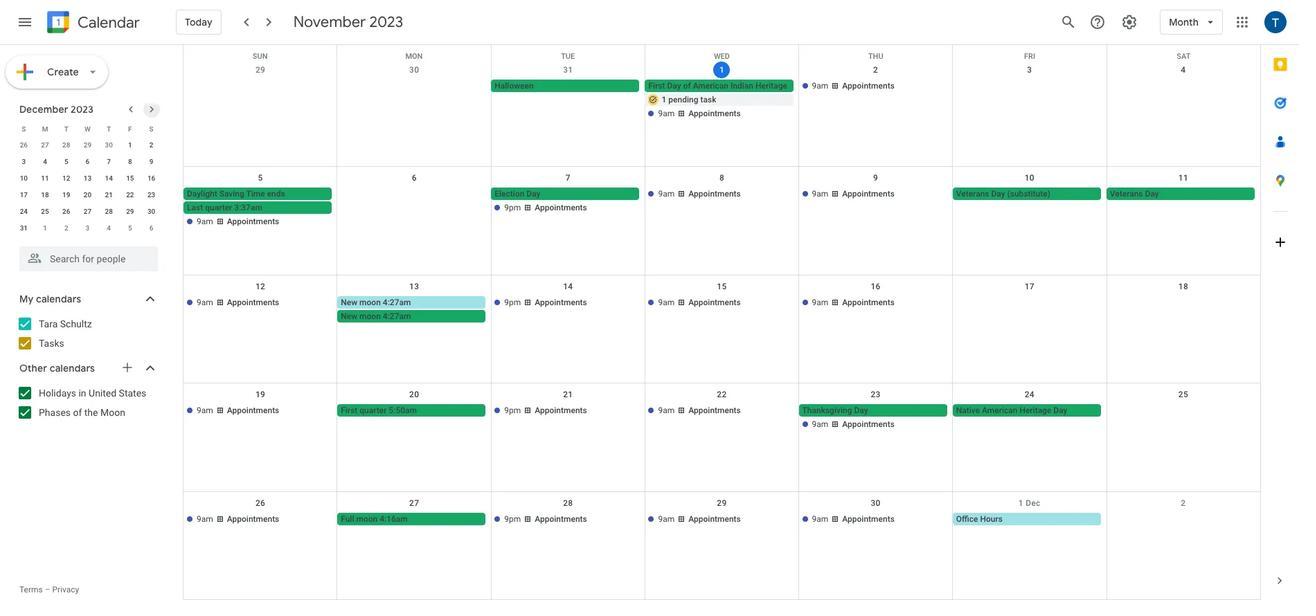 Task type: describe. For each thing, give the bounding box(es) containing it.
1 january element
[[37, 220, 53, 237]]

first for first quarter 5:50am
[[341, 406, 358, 416]]

0 horizontal spatial 6
[[86, 158, 90, 166]]

1 for 1 dec
[[1019, 499, 1024, 508]]

row containing 3
[[13, 154, 162, 170]]

november 2023
[[294, 12, 404, 32]]

10 element
[[15, 170, 32, 187]]

4 inside grid
[[1182, 65, 1187, 75]]

veterans day (substitute) button
[[953, 188, 1102, 201]]

28 element
[[101, 204, 117, 220]]

calendar heading
[[75, 13, 140, 32]]

add other calendars image
[[121, 361, 134, 375]]

2 t from the left
[[107, 125, 111, 133]]

26 for 1
[[20, 141, 28, 149]]

12 element
[[58, 170, 75, 187]]

row containing s
[[13, 121, 162, 137]]

16 inside december 2023 grid
[[148, 175, 155, 182]]

other
[[19, 362, 47, 375]]

privacy
[[52, 586, 79, 595]]

(substitute)
[[1008, 189, 1051, 199]]

calendar
[[78, 13, 140, 32]]

w
[[85, 125, 91, 133]]

31 element
[[15, 220, 32, 237]]

native american heritage day button
[[953, 405, 1102, 417]]

new moon 4:27am new moon 4:27am
[[341, 298, 411, 321]]

1 horizontal spatial 21
[[564, 390, 573, 400]]

18 element
[[37, 187, 53, 204]]

calendars for my calendars
[[36, 293, 81, 306]]

first for first day of american indian heritage month
[[649, 81, 666, 91]]

holidays in united states
[[39, 388, 146, 399]]

daylight saving time ends last quarter 3:37am
[[187, 189, 285, 213]]

dec
[[1026, 499, 1041, 508]]

12 inside december 2023 grid
[[62, 175, 70, 182]]

23 element
[[143, 187, 160, 204]]

december
[[19, 103, 68, 116]]

15 inside december 2023 grid
[[126, 175, 134, 182]]

1 dec
[[1019, 499, 1041, 508]]

moon
[[100, 407, 125, 419]]

tue
[[561, 52, 575, 61]]

27 november element
[[37, 137, 53, 154]]

day for first day of american indian heritage month
[[668, 81, 682, 91]]

of inside other calendars list
[[73, 407, 82, 419]]

united
[[89, 388, 117, 399]]

tasks
[[39, 338, 64, 349]]

13 inside 13 element
[[84, 175, 92, 182]]

1 4:27am from the top
[[383, 298, 411, 308]]

27 inside row
[[84, 208, 92, 216]]

30 element
[[143, 204, 160, 220]]

m
[[42, 125, 48, 133]]

29 november element
[[79, 137, 96, 154]]

sat
[[1178, 52, 1191, 61]]

17 inside december 2023 grid
[[20, 191, 28, 199]]

full
[[341, 515, 354, 524]]

19 inside december 2023 grid
[[62, 191, 70, 199]]

tara
[[39, 319, 58, 330]]

2 new moon 4:27am button from the top
[[338, 310, 486, 323]]

1 vertical spatial 4
[[43, 158, 47, 166]]

other calendars
[[19, 362, 95, 375]]

month inside popup button
[[1170, 16, 1200, 28]]

native
[[957, 406, 981, 416]]

30 november element
[[101, 137, 117, 154]]

cell containing first day of american indian heritage month
[[645, 80, 814, 121]]

3:37am
[[234, 203, 263, 213]]

2 vertical spatial 5
[[128, 225, 132, 232]]

Search for people text field
[[28, 247, 150, 272]]

19 inside grid
[[256, 390, 266, 400]]

november
[[294, 12, 366, 32]]

last quarter 3:37am button
[[184, 202, 332, 214]]

veterans for veterans day (substitute)
[[957, 189, 990, 199]]

veterans day
[[1111, 189, 1160, 199]]

thu
[[869, 52, 884, 61]]

phases
[[39, 407, 71, 419]]

halloween button
[[491, 80, 640, 92]]

of inside button
[[684, 81, 691, 91]]

time
[[246, 189, 265, 199]]

terms link
[[19, 586, 43, 595]]

terms – privacy
[[19, 586, 79, 595]]

0 horizontal spatial 5
[[64, 158, 68, 166]]

24 inside "element"
[[20, 208, 28, 216]]

other calendars button
[[3, 358, 172, 380]]

1 horizontal spatial 10
[[1025, 174, 1035, 183]]

cell containing thanksgiving day
[[799, 405, 953, 433]]

saving
[[219, 189, 244, 199]]

1 horizontal spatial 23
[[871, 390, 881, 400]]

1 horizontal spatial 12
[[256, 282, 266, 292]]

veterans day (substitute)
[[957, 189, 1051, 199]]

1 for the 1 january element
[[43, 225, 47, 232]]

f
[[128, 125, 132, 133]]

29 inside 'element'
[[84, 141, 92, 149]]

9pm for 21
[[505, 406, 521, 416]]

28 for 1
[[62, 141, 70, 149]]

thanksgiving day
[[803, 406, 869, 416]]

settings menu image
[[1122, 14, 1139, 30]]

8 inside grid
[[720, 174, 725, 183]]

9pm for 14
[[505, 298, 521, 308]]

last
[[187, 203, 203, 213]]

5:50am
[[389, 406, 417, 416]]

1 horizontal spatial 3
[[86, 225, 90, 232]]

14 inside 'element'
[[105, 175, 113, 182]]

my calendars list
[[3, 313, 172, 355]]

18 inside grid
[[1179, 282, 1189, 292]]

daylight saving time ends button
[[184, 188, 332, 201]]

1 s from the left
[[22, 125, 26, 133]]

first quarter 5:50am button
[[338, 405, 486, 417]]

privacy link
[[52, 586, 79, 595]]

office
[[957, 515, 979, 524]]

first quarter 5:50am
[[341, 406, 417, 416]]

december 2023 grid
[[13, 121, 162, 237]]

26 november element
[[15, 137, 32, 154]]

22 inside 22 element
[[126, 191, 134, 199]]

phases of the moon
[[39, 407, 125, 419]]

other calendars list
[[3, 383, 172, 424]]

21 inside december 2023 grid
[[105, 191, 113, 199]]

0 horizontal spatial 23
[[148, 191, 155, 199]]

31 inside december 2023 grid
[[20, 225, 28, 232]]

16 element
[[143, 170, 160, 187]]

election day
[[495, 189, 541, 199]]

1 pending task button
[[645, 94, 794, 106]]

1 vertical spatial moon
[[360, 312, 381, 321]]

3 january element
[[79, 220, 96, 237]]

27 element
[[79, 204, 96, 220]]

13 element
[[79, 170, 96, 187]]

9pm inside cell
[[505, 203, 521, 213]]

16 inside grid
[[871, 282, 881, 292]]

1 vertical spatial 6
[[412, 174, 417, 183]]

0 horizontal spatial 3
[[22, 158, 26, 166]]

calendars for other calendars
[[50, 362, 95, 375]]

cell containing new moon 4:27am
[[338, 296, 492, 324]]

terms
[[19, 586, 43, 595]]

4 january element
[[101, 220, 117, 237]]

main drawer image
[[17, 14, 33, 30]]

0 vertical spatial american
[[693, 81, 729, 91]]

today
[[185, 16, 213, 28]]

–
[[45, 586, 50, 595]]

thanksgiving
[[803, 406, 853, 416]]

26 inside row
[[62, 208, 70, 216]]

indian
[[731, 81, 754, 91]]

day for election day
[[527, 189, 541, 199]]

1 horizontal spatial 9
[[874, 174, 879, 183]]

1 horizontal spatial 13
[[410, 282, 419, 292]]

day for veterans day (substitute)
[[992, 189, 1006, 199]]

2 january element
[[58, 220, 75, 237]]

0 vertical spatial 3
[[1028, 65, 1033, 75]]



Task type: locate. For each thing, give the bounding box(es) containing it.
new moon 4:27am button
[[338, 296, 486, 309], [338, 310, 486, 323]]

4 down 28 element
[[107, 225, 111, 232]]

0 vertical spatial 18
[[41, 191, 49, 199]]

row containing 19
[[184, 384, 1261, 492]]

23 up thanksgiving day button
[[871, 390, 881, 400]]

quarter inside button
[[360, 406, 387, 416]]

2 vertical spatial 26
[[256, 499, 266, 508]]

27 down 20 element
[[84, 208, 92, 216]]

0 vertical spatial 4
[[1182, 65, 1187, 75]]

24 down 17 element
[[20, 208, 28, 216]]

9 inside december 2023 grid
[[150, 158, 153, 166]]

20 down 13 element
[[84, 191, 92, 199]]

month button
[[1161, 6, 1224, 39]]

calendars inside my calendars dropdown button
[[36, 293, 81, 306]]

s
[[22, 125, 26, 133], [149, 125, 154, 133]]

1
[[720, 65, 725, 75], [662, 95, 667, 105], [128, 141, 132, 149], [43, 225, 47, 232], [1019, 499, 1024, 508]]

1 vertical spatial 2023
[[71, 103, 94, 116]]

7 up election day button
[[566, 174, 571, 183]]

29
[[256, 65, 266, 75], [84, 141, 92, 149], [126, 208, 134, 216], [717, 499, 727, 508]]

1 9pm from the top
[[505, 203, 521, 213]]

daylight
[[187, 189, 217, 199]]

11 up 18 element
[[41, 175, 49, 182]]

tab list
[[1262, 45, 1300, 562]]

7 inside "row group"
[[107, 158, 111, 166]]

5 down 29 element
[[128, 225, 132, 232]]

heritage right the indian
[[756, 81, 788, 91]]

31
[[564, 65, 573, 75], [20, 225, 28, 232]]

17 element
[[15, 187, 32, 204]]

0 horizontal spatial 27
[[41, 141, 49, 149]]

ends
[[267, 189, 285, 199]]

4:27am
[[383, 298, 411, 308], [383, 312, 411, 321]]

1 vertical spatial 16
[[871, 282, 881, 292]]

s up "26 november" element
[[22, 125, 26, 133]]

1 horizontal spatial 7
[[566, 174, 571, 183]]

create button
[[6, 55, 108, 89]]

1 horizontal spatial 31
[[564, 65, 573, 75]]

office hours
[[957, 515, 1003, 524]]

heritage inside cell
[[756, 81, 788, 91]]

0 horizontal spatial 17
[[20, 191, 28, 199]]

20 element
[[79, 187, 96, 204]]

21
[[105, 191, 113, 199], [564, 390, 573, 400]]

sun
[[253, 52, 268, 61]]

0 horizontal spatial american
[[693, 81, 729, 91]]

0 vertical spatial 26
[[20, 141, 28, 149]]

18
[[41, 191, 49, 199], [1179, 282, 1189, 292]]

office hours button
[[953, 513, 1102, 526]]

grid
[[183, 45, 1261, 601]]

row containing 31
[[13, 220, 162, 237]]

quarter down saving
[[205, 203, 232, 213]]

2 vertical spatial 6
[[150, 225, 153, 232]]

28 inside row
[[105, 208, 113, 216]]

heritage right native
[[1020, 406, 1052, 416]]

22
[[126, 191, 134, 199], [717, 390, 727, 400]]

0 vertical spatial first
[[649, 81, 666, 91]]

31 down 24 "element"
[[20, 225, 28, 232]]

10 up 17 element
[[20, 175, 28, 182]]

0 vertical spatial 19
[[62, 191, 70, 199]]

first day of american indian heritage month button
[[645, 80, 814, 92]]

0 vertical spatial 23
[[148, 191, 155, 199]]

1 horizontal spatial american
[[983, 406, 1018, 416]]

2 horizontal spatial 26
[[256, 499, 266, 508]]

21 element
[[101, 187, 117, 204]]

1 vertical spatial 24
[[1025, 390, 1035, 400]]

0 horizontal spatial 31
[[20, 225, 28, 232]]

1 horizontal spatial 28
[[105, 208, 113, 216]]

t up 30 november element
[[107, 125, 111, 133]]

grid containing 29
[[183, 45, 1261, 601]]

1 vertical spatial 17
[[1025, 282, 1035, 292]]

1 horizontal spatial 24
[[1025, 390, 1035, 400]]

1 horizontal spatial 4
[[107, 225, 111, 232]]

create
[[47, 66, 79, 78]]

0 horizontal spatial 13
[[84, 175, 92, 182]]

0 vertical spatial 20
[[84, 191, 92, 199]]

6 inside 6 january element
[[150, 225, 153, 232]]

0 vertical spatial new moon 4:27am button
[[338, 296, 486, 309]]

14 element
[[101, 170, 117, 187]]

11 up veterans day button on the right of page
[[1179, 174, 1189, 183]]

1 new moon 4:27am button from the top
[[338, 296, 486, 309]]

1 down 25 element at top left
[[43, 225, 47, 232]]

0 horizontal spatial 7
[[107, 158, 111, 166]]

2 inside 2 january 'element'
[[64, 225, 68, 232]]

25
[[41, 208, 49, 216], [1179, 390, 1189, 400]]

13
[[84, 175, 92, 182], [410, 282, 419, 292]]

1 vertical spatial month
[[790, 81, 814, 91]]

calendars inside other calendars dropdown button
[[50, 362, 95, 375]]

27 down m
[[41, 141, 49, 149]]

0 horizontal spatial 28
[[62, 141, 70, 149]]

11 inside grid
[[1179, 174, 1189, 183]]

today button
[[176, 6, 222, 39]]

1 vertical spatial 3
[[22, 158, 26, 166]]

27 for 1
[[41, 141, 49, 149]]

cell containing daylight saving time ends
[[184, 188, 338, 230]]

hours
[[981, 515, 1003, 524]]

18 inside december 2023 grid
[[41, 191, 49, 199]]

0 vertical spatial 4:27am
[[383, 298, 411, 308]]

native american heritage day
[[957, 406, 1068, 416]]

my
[[19, 293, 34, 306]]

in
[[79, 388, 86, 399]]

moon for 4:27am
[[360, 298, 381, 308]]

19
[[62, 191, 70, 199], [256, 390, 266, 400]]

28
[[62, 141, 70, 149], [105, 208, 113, 216], [564, 499, 573, 508]]

cell containing election day
[[491, 188, 645, 230]]

1 vertical spatial 15
[[717, 282, 727, 292]]

0 vertical spatial moon
[[360, 298, 381, 308]]

veterans
[[957, 189, 990, 199], [1111, 189, 1144, 199]]

5 inside grid
[[258, 174, 263, 183]]

day
[[668, 81, 682, 91], [527, 189, 541, 199], [992, 189, 1006, 199], [1146, 189, 1160, 199], [855, 406, 869, 416], [1054, 406, 1068, 416]]

2 vertical spatial 28
[[564, 499, 573, 508]]

full moon 4:16am
[[341, 515, 408, 524]]

0 horizontal spatial 26
[[20, 141, 28, 149]]

0 horizontal spatial 21
[[105, 191, 113, 199]]

2 veterans from the left
[[1111, 189, 1144, 199]]

election day button
[[491, 188, 640, 201]]

row
[[184, 45, 1261, 61], [184, 59, 1261, 167], [13, 121, 162, 137], [13, 137, 162, 154], [13, 154, 162, 170], [184, 167, 1261, 276], [13, 170, 162, 187], [13, 187, 162, 204], [13, 204, 162, 220], [13, 220, 162, 237], [184, 276, 1261, 384], [184, 384, 1261, 492], [184, 492, 1261, 601]]

of left the on the left bottom of page
[[73, 407, 82, 419]]

1 vertical spatial american
[[983, 406, 1018, 416]]

24
[[20, 208, 28, 216], [1025, 390, 1035, 400]]

0 horizontal spatial 4
[[43, 158, 47, 166]]

9am
[[813, 81, 829, 91], [659, 109, 675, 118], [659, 189, 675, 199], [813, 189, 829, 199], [197, 217, 213, 227], [197, 298, 213, 308], [659, 298, 675, 308], [813, 298, 829, 308], [197, 406, 213, 416], [659, 406, 675, 416], [813, 420, 829, 430], [197, 515, 213, 524], [659, 515, 675, 524], [813, 515, 829, 524]]

heritage
[[756, 81, 788, 91], [1020, 406, 1052, 416]]

2 horizontal spatial 3
[[1028, 65, 1033, 75]]

row containing sun
[[184, 45, 1261, 61]]

1 inside button
[[662, 95, 667, 105]]

4 down 27 november 'element'
[[43, 158, 47, 166]]

29 element
[[122, 204, 138, 220]]

26 for 1 dec
[[256, 499, 266, 508]]

26 element
[[58, 204, 75, 220]]

0 vertical spatial 6
[[86, 158, 90, 166]]

december 2023
[[19, 103, 94, 116]]

row group
[[13, 137, 162, 237]]

8 inside "row group"
[[128, 158, 132, 166]]

1 vertical spatial 19
[[256, 390, 266, 400]]

row containing 24
[[13, 204, 162, 220]]

row containing 5
[[184, 167, 1261, 276]]

first day of american indian heritage month
[[649, 81, 814, 91]]

0 vertical spatial 17
[[20, 191, 28, 199]]

28 for 1 dec
[[564, 499, 573, 508]]

american right native
[[983, 406, 1018, 416]]

month up sat
[[1170, 16, 1200, 28]]

month right the indian
[[790, 81, 814, 91]]

row containing 12
[[184, 276, 1261, 384]]

1 vertical spatial first
[[341, 406, 358, 416]]

mon
[[406, 52, 423, 61]]

5 down 28 november element
[[64, 158, 68, 166]]

2023 for november 2023
[[370, 12, 404, 32]]

calendars up in
[[50, 362, 95, 375]]

0 vertical spatial of
[[684, 81, 691, 91]]

26
[[20, 141, 28, 149], [62, 208, 70, 216], [256, 499, 266, 508]]

month
[[1170, 16, 1200, 28], [790, 81, 814, 91]]

quarter left 5:50am
[[360, 406, 387, 416]]

appointments
[[843, 81, 895, 91], [689, 109, 741, 118], [689, 189, 741, 199], [843, 189, 895, 199], [535, 203, 587, 213], [227, 217, 279, 227], [227, 298, 279, 308], [535, 298, 587, 308], [689, 298, 741, 308], [843, 298, 895, 308], [227, 406, 279, 416], [535, 406, 587, 416], [689, 406, 741, 416], [843, 420, 895, 430], [227, 515, 279, 524], [535, 515, 587, 524], [689, 515, 741, 524], [843, 515, 895, 524]]

0 horizontal spatial 18
[[41, 191, 49, 199]]

moon inside button
[[356, 515, 378, 524]]

7 inside grid
[[566, 174, 571, 183]]

full moon 4:16am button
[[338, 513, 486, 526]]

1 new from the top
[[341, 298, 358, 308]]

5 up daylight saving time ends button
[[258, 174, 263, 183]]

1 horizontal spatial 27
[[84, 208, 92, 216]]

4:16am
[[380, 515, 408, 524]]

10 inside december 2023 grid
[[20, 175, 28, 182]]

0 horizontal spatial 2023
[[71, 103, 94, 116]]

2 vertical spatial 27
[[410, 499, 419, 508]]

1 horizontal spatial 25
[[1179, 390, 1189, 400]]

4 9pm from the top
[[505, 515, 521, 524]]

0 vertical spatial 27
[[41, 141, 49, 149]]

1 vertical spatial 8
[[720, 174, 725, 183]]

calendars
[[36, 293, 81, 306], [50, 362, 95, 375]]

0 vertical spatial 12
[[62, 175, 70, 182]]

11 element
[[37, 170, 53, 187]]

1 vertical spatial 28
[[105, 208, 113, 216]]

1 vertical spatial heritage
[[1020, 406, 1052, 416]]

1 down f
[[128, 141, 132, 149]]

my calendars
[[19, 293, 81, 306]]

13 up new moon 4:27am new moon 4:27am
[[410, 282, 419, 292]]

14
[[105, 175, 113, 182], [564, 282, 573, 292]]

veterans day button
[[1107, 188, 1256, 201]]

16
[[148, 175, 155, 182], [871, 282, 881, 292]]

2
[[874, 65, 879, 75], [150, 141, 153, 149], [64, 225, 68, 232], [1182, 499, 1187, 508]]

25 inside december 2023 grid
[[41, 208, 49, 216]]

1 horizontal spatial quarter
[[360, 406, 387, 416]]

0 vertical spatial 21
[[105, 191, 113, 199]]

6 january element
[[143, 220, 160, 237]]

cell
[[184, 80, 338, 121], [338, 80, 492, 121], [645, 80, 814, 121], [1107, 80, 1261, 121], [184, 188, 338, 230], [338, 188, 492, 230], [491, 188, 645, 230], [338, 296, 492, 324], [953, 296, 1107, 324], [1107, 296, 1261, 324], [799, 405, 953, 433], [1107, 405, 1261, 433], [1107, 513, 1261, 527]]

veterans for veterans day
[[1111, 189, 1144, 199]]

1 vertical spatial new
[[341, 312, 358, 321]]

0 vertical spatial 22
[[126, 191, 134, 199]]

4 down sat
[[1182, 65, 1187, 75]]

1 horizontal spatial 15
[[717, 282, 727, 292]]

0 horizontal spatial 19
[[62, 191, 70, 199]]

new
[[341, 298, 358, 308], [341, 312, 358, 321]]

3
[[1028, 65, 1033, 75], [22, 158, 26, 166], [86, 225, 90, 232]]

3 down "26 november" element
[[22, 158, 26, 166]]

the
[[84, 407, 98, 419]]

24 up the native american heritage day button on the right of the page
[[1025, 390, 1035, 400]]

0 vertical spatial 24
[[20, 208, 28, 216]]

12
[[62, 175, 70, 182], [256, 282, 266, 292]]

9pm for 28
[[505, 515, 521, 524]]

1 horizontal spatial month
[[1170, 16, 1200, 28]]

13 up 20 element
[[84, 175, 92, 182]]

s right f
[[149, 125, 154, 133]]

0 vertical spatial 16
[[148, 175, 155, 182]]

pending
[[669, 95, 699, 105]]

1 left pending
[[662, 95, 667, 105]]

1 for 1 pending task
[[662, 95, 667, 105]]

1 vertical spatial 25
[[1179, 390, 1189, 400]]

2023 for december 2023
[[71, 103, 94, 116]]

10 up (substitute) on the right of the page
[[1025, 174, 1035, 183]]

22 element
[[122, 187, 138, 204]]

2023 right november
[[370, 12, 404, 32]]

0 horizontal spatial 8
[[128, 158, 132, 166]]

0 horizontal spatial t
[[64, 125, 68, 133]]

calendars up tara schultz
[[36, 293, 81, 306]]

4
[[1182, 65, 1187, 75], [43, 158, 47, 166], [107, 225, 111, 232]]

7
[[107, 158, 111, 166], [566, 174, 571, 183]]

0 horizontal spatial heritage
[[756, 81, 788, 91]]

27 up full moon 4:16am button
[[410, 499, 419, 508]]

11 inside "row group"
[[41, 175, 49, 182]]

24 element
[[15, 204, 32, 220]]

20 inside grid
[[84, 191, 92, 199]]

5
[[64, 158, 68, 166], [258, 174, 263, 183], [128, 225, 132, 232]]

1 horizontal spatial first
[[649, 81, 666, 91]]

0 vertical spatial 28
[[62, 141, 70, 149]]

first
[[649, 81, 666, 91], [341, 406, 358, 416]]

0 horizontal spatial 22
[[126, 191, 134, 199]]

moon
[[360, 298, 381, 308], [360, 312, 381, 321], [356, 515, 378, 524]]

31 down tue
[[564, 65, 573, 75]]

1 horizontal spatial 20
[[410, 390, 419, 400]]

20 up first quarter 5:50am button
[[410, 390, 419, 400]]

2 new from the top
[[341, 312, 358, 321]]

None search field
[[0, 241, 172, 272]]

28 november element
[[58, 137, 75, 154]]

5 january element
[[122, 220, 138, 237]]

2 s from the left
[[149, 125, 154, 133]]

american
[[693, 81, 729, 91], [983, 406, 1018, 416]]

row group containing 26
[[13, 137, 162, 237]]

1 left dec
[[1019, 499, 1024, 508]]

3 9pm from the top
[[505, 406, 521, 416]]

0 vertical spatial 5
[[64, 158, 68, 166]]

1 horizontal spatial 14
[[564, 282, 573, 292]]

of up 1 pending task
[[684, 81, 691, 91]]

0 vertical spatial 2023
[[370, 12, 404, 32]]

wed
[[714, 52, 730, 61]]

row containing 10
[[13, 170, 162, 187]]

first inside cell
[[649, 81, 666, 91]]

2 9pm from the top
[[505, 298, 521, 308]]

first up 1 pending task
[[649, 81, 666, 91]]

schultz
[[60, 319, 92, 330]]

1 horizontal spatial 16
[[871, 282, 881, 292]]

tara schultz
[[39, 319, 92, 330]]

moon for 4:16am
[[356, 515, 378, 524]]

7 down 30 november element
[[107, 158, 111, 166]]

3 down fri
[[1028, 65, 1033, 75]]

0 horizontal spatial first
[[341, 406, 358, 416]]

states
[[119, 388, 146, 399]]

27 inside grid
[[410, 499, 419, 508]]

american up 'task'
[[693, 81, 729, 91]]

0 vertical spatial 13
[[84, 175, 92, 182]]

2 vertical spatial moon
[[356, 515, 378, 524]]

day for veterans day
[[1146, 189, 1160, 199]]

first left 5:50am
[[341, 406, 358, 416]]

month inside button
[[790, 81, 814, 91]]

t up 28 november element
[[64, 125, 68, 133]]

1 vertical spatial quarter
[[360, 406, 387, 416]]

1 pending task
[[662, 95, 717, 105]]

1 vertical spatial 26
[[62, 208, 70, 216]]

2023 up w
[[71, 103, 94, 116]]

0 horizontal spatial 14
[[105, 175, 113, 182]]

election
[[495, 189, 525, 199]]

fri
[[1025, 52, 1036, 61]]

11
[[1179, 174, 1189, 183], [41, 175, 49, 182]]

1 vertical spatial 14
[[564, 282, 573, 292]]

0 horizontal spatial 25
[[41, 208, 49, 216]]

row containing 17
[[13, 187, 162, 204]]

0 vertical spatial 25
[[41, 208, 49, 216]]

20
[[84, 191, 92, 199], [410, 390, 419, 400]]

1 horizontal spatial heritage
[[1020, 406, 1052, 416]]

1 vertical spatial 20
[[410, 390, 419, 400]]

holidays
[[39, 388, 76, 399]]

2 4:27am from the top
[[383, 312, 411, 321]]

1 down "wed"
[[720, 65, 725, 75]]

27 for 1 dec
[[410, 499, 419, 508]]

9
[[150, 158, 153, 166], [874, 174, 879, 183]]

task
[[701, 95, 717, 105]]

halloween
[[495, 81, 534, 91]]

1 horizontal spatial 8
[[720, 174, 725, 183]]

3 down 27 element
[[86, 225, 90, 232]]

0 horizontal spatial of
[[73, 407, 82, 419]]

19 element
[[58, 187, 75, 204]]

my calendars button
[[3, 288, 172, 310]]

27 inside 'element'
[[41, 141, 49, 149]]

23 down 16 element
[[148, 191, 155, 199]]

row containing 29
[[184, 59, 1261, 167]]

quarter inside daylight saving time ends last quarter 3:37am
[[205, 203, 232, 213]]

1 horizontal spatial 18
[[1179, 282, 1189, 292]]

calendar element
[[44, 8, 140, 39]]

1 veterans from the left
[[957, 189, 990, 199]]

25 element
[[37, 204, 53, 220]]

2 horizontal spatial 6
[[412, 174, 417, 183]]

15 element
[[122, 170, 138, 187]]

day for thanksgiving day
[[855, 406, 869, 416]]

1 horizontal spatial 11
[[1179, 174, 1189, 183]]

22 inside grid
[[717, 390, 727, 400]]

1 t from the left
[[64, 125, 68, 133]]

thanksgiving day button
[[799, 405, 948, 417]]



Task type: vqa. For each thing, say whether or not it's contained in the screenshot.


